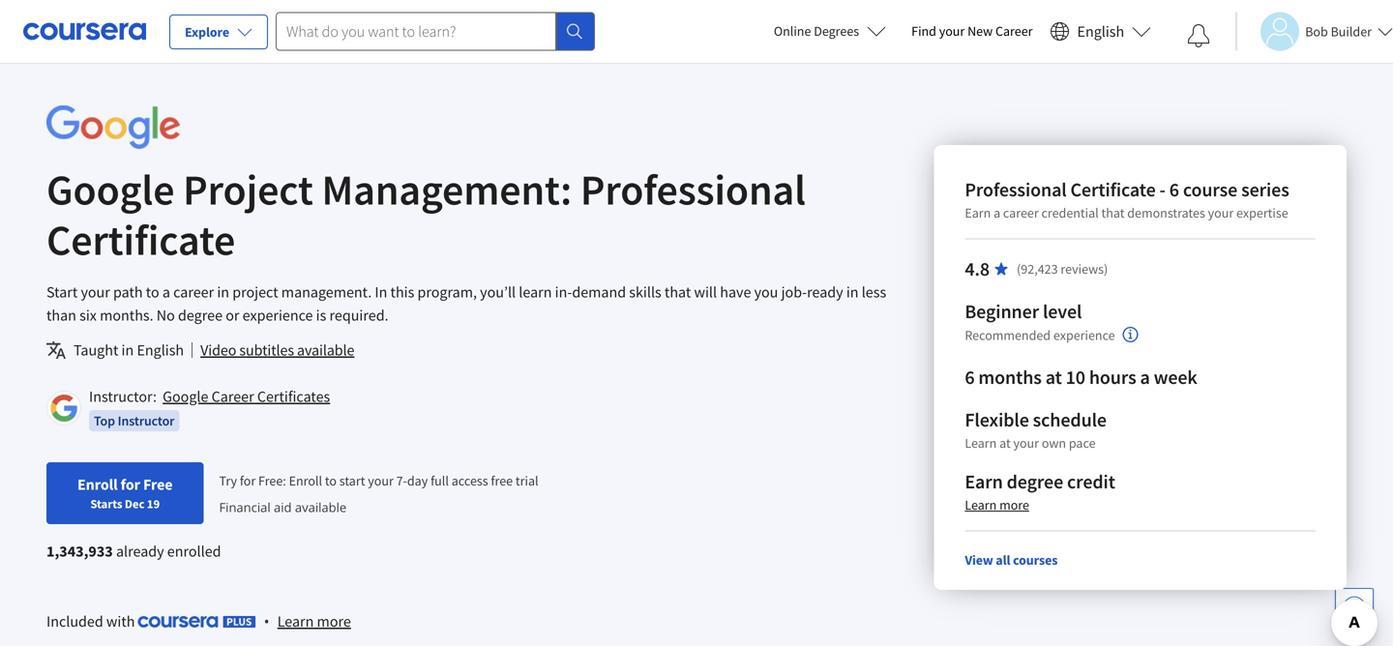 Task type: locate. For each thing, give the bounding box(es) containing it.
1 horizontal spatial learn more link
[[965, 497, 1030, 514]]

1 vertical spatial available
[[295, 499, 347, 516]]

pace
[[1070, 435, 1096, 452]]

2 vertical spatial learn
[[278, 612, 314, 632]]

0 horizontal spatial certificate
[[46, 213, 235, 267]]

1 horizontal spatial enroll
[[289, 472, 322, 490]]

1 horizontal spatial 6
[[1170, 178, 1180, 202]]

learn right •
[[278, 612, 314, 632]]

financial aid available button
[[219, 499, 347, 516]]

1 vertical spatial learn
[[965, 497, 997, 514]]

in up or on the left
[[217, 283, 229, 302]]

0 horizontal spatial 6
[[965, 365, 975, 390]]

in right taught
[[122, 341, 134, 360]]

1 horizontal spatial experience
[[1054, 327, 1116, 344]]

certificate up the credential
[[1071, 178, 1156, 202]]

career inside instructor: google career certificates top instructor
[[212, 387, 254, 407]]

(92,423
[[1017, 260, 1059, 278]]

instructor: google career certificates top instructor
[[89, 387, 330, 430]]

6 right -
[[1170, 178, 1180, 202]]

0 horizontal spatial learn more link
[[278, 610, 351, 634]]

0 horizontal spatial more
[[317, 612, 351, 632]]

available inside button
[[297, 341, 355, 360]]

1 horizontal spatial at
[[1046, 365, 1063, 390]]

google career certificates image
[[49, 394, 78, 423]]

enroll inside try for free: enroll to start your 7-day full access free trial financial aid available
[[289, 472, 322, 490]]

for
[[240, 472, 256, 490], [121, 475, 140, 495]]

view all courses
[[965, 552, 1058, 569]]

1 horizontal spatial certificate
[[1071, 178, 1156, 202]]

earn up 4.8
[[965, 204, 992, 222]]

beginner
[[965, 300, 1040, 324]]

google down google image
[[46, 163, 175, 216]]

professional
[[581, 163, 806, 216], [965, 178, 1067, 202]]

financial
[[219, 499, 271, 516]]

professional inside professional certificate - 6 course series earn a career credential that demonstrates your expertise
[[965, 178, 1067, 202]]

that
[[1102, 204, 1125, 222], [665, 283, 691, 302]]

your inside start your path to a career in project management. in this program, you'll learn in-demand skills that will have you job-ready in less than six months. no degree or experience is required.
[[81, 283, 110, 302]]

degree inside start your path to a career in project management. in this program, you'll learn in-demand skills that will have you job-ready in less than six months. no degree or experience is required.
[[178, 306, 223, 325]]

experience down level
[[1054, 327, 1116, 344]]

1 vertical spatial learn more link
[[278, 610, 351, 634]]

0 vertical spatial career
[[996, 22, 1033, 40]]

to left start
[[325, 472, 337, 490]]

earn inside earn degree credit learn more
[[965, 470, 1004, 494]]

1 vertical spatial degree
[[1007, 470, 1064, 494]]

learn more link right •
[[278, 610, 351, 634]]

or
[[226, 306, 240, 325]]

google up instructor
[[163, 387, 209, 407]]

available down is
[[297, 341, 355, 360]]

career
[[1004, 204, 1039, 222], [173, 283, 214, 302]]

more inside earn degree credit learn more
[[1000, 497, 1030, 514]]

0 vertical spatial experience
[[243, 306, 313, 325]]

your inside try for free: enroll to start your 7-day full access free trial financial aid available
[[368, 472, 394, 490]]

reviews)
[[1061, 260, 1109, 278]]

1 vertical spatial more
[[317, 612, 351, 632]]

a left week
[[1141, 365, 1151, 390]]

2 horizontal spatial a
[[1141, 365, 1151, 390]]

instructor:
[[89, 387, 157, 407]]

in
[[217, 283, 229, 302], [847, 283, 859, 302], [122, 341, 134, 360]]

enroll inside enroll for free starts dec 19
[[77, 475, 118, 495]]

project
[[183, 163, 313, 216]]

1 vertical spatial a
[[162, 283, 170, 302]]

0 vertical spatial degree
[[178, 306, 223, 325]]

0 horizontal spatial career
[[212, 387, 254, 407]]

that right the credential
[[1102, 204, 1125, 222]]

a up no on the left of the page
[[162, 283, 170, 302]]

enroll right free:
[[289, 472, 322, 490]]

for inside try for free: enroll to start your 7-day full access free trial financial aid available
[[240, 472, 256, 490]]

google project management: professional certificate
[[46, 163, 806, 267]]

information about difficulty level pre-requisites. image
[[1123, 327, 1139, 343]]

your down the course
[[1209, 204, 1234, 222]]

(92,423 reviews)
[[1017, 260, 1109, 278]]

learn inside earn degree credit learn more
[[965, 497, 997, 514]]

full
[[431, 472, 449, 490]]

day
[[407, 472, 428, 490]]

coursera image
[[23, 16, 146, 47]]

beginner level
[[965, 300, 1083, 324]]

to inside start your path to a career in project management. in this program, you'll learn in-demand skills that will have you job-ready in less than six months. no degree or experience is required.
[[146, 283, 159, 302]]

degrees
[[814, 22, 860, 40]]

google inside instructor: google career certificates top instructor
[[163, 387, 209, 407]]

1 vertical spatial to
[[325, 472, 337, 490]]

1 vertical spatial google
[[163, 387, 209, 407]]

earn down flexible
[[965, 470, 1004, 494]]

enroll up starts
[[77, 475, 118, 495]]

start
[[340, 472, 365, 490]]

included
[[46, 612, 103, 631]]

1 vertical spatial english
[[137, 341, 184, 360]]

0 vertical spatial at
[[1046, 365, 1063, 390]]

business link
[[162, 5, 227, 40]]

learn more link up all
[[965, 497, 1030, 514]]

project
[[233, 283, 278, 302]]

to right path at the top left of the page
[[146, 283, 159, 302]]

learn inside flexible schedule learn at your own pace
[[965, 435, 997, 452]]

required.
[[330, 306, 389, 325]]

learn
[[965, 435, 997, 452], [965, 497, 997, 514], [278, 612, 314, 632]]

your up six
[[81, 283, 110, 302]]

find your new career
[[912, 22, 1033, 40]]

help center image
[[1344, 596, 1367, 620]]

your left 7-
[[368, 472, 394, 490]]

0 vertical spatial a
[[994, 204, 1001, 222]]

your left the own
[[1014, 435, 1040, 452]]

1 horizontal spatial career
[[1004, 204, 1039, 222]]

0 horizontal spatial a
[[162, 283, 170, 302]]

1 vertical spatial at
[[1000, 435, 1011, 452]]

career down video
[[212, 387, 254, 407]]

degree
[[178, 306, 223, 325], [1007, 470, 1064, 494]]

1 horizontal spatial more
[[1000, 497, 1030, 514]]

a left the credential
[[994, 204, 1001, 222]]

recommended experience
[[965, 327, 1116, 344]]

career left the credential
[[1004, 204, 1039, 222]]

for right try
[[240, 472, 256, 490]]

0 vertical spatial to
[[146, 283, 159, 302]]

6 left months
[[965, 365, 975, 390]]

1 horizontal spatial professional
[[965, 178, 1067, 202]]

1 vertical spatial experience
[[1054, 327, 1116, 344]]

a inside start your path to a career in project management. in this program, you'll learn in-demand skills that will have you job-ready in less than six months. no degree or experience is required.
[[162, 283, 170, 302]]

0 horizontal spatial to
[[146, 283, 159, 302]]

start
[[46, 283, 78, 302]]

0 vertical spatial that
[[1102, 204, 1125, 222]]

0 vertical spatial english
[[1078, 22, 1125, 41]]

learn more link
[[965, 497, 1030, 514], [278, 610, 351, 634]]

video
[[200, 341, 236, 360]]

0 horizontal spatial degree
[[178, 306, 223, 325]]

available right aid
[[295, 499, 347, 516]]

6
[[1170, 178, 1180, 202], [965, 365, 975, 390]]

0 vertical spatial learn more link
[[965, 497, 1030, 514]]

1 horizontal spatial for
[[240, 472, 256, 490]]

aid
[[274, 499, 292, 516]]

you'll
[[480, 283, 516, 302]]

0 vertical spatial career
[[1004, 204, 1039, 222]]

coursera plus image
[[138, 616, 256, 628]]

None search field
[[276, 12, 595, 51]]

1 vertical spatial earn
[[965, 470, 1004, 494]]

earn inside professional certificate - 6 course series earn a career credential that demonstrates your expertise
[[965, 204, 992, 222]]

2 earn from the top
[[965, 470, 1004, 494]]

career inside start your path to a career in project management. in this program, you'll learn in-demand skills that will have you job-ready in less than six months. no degree or experience is required.
[[173, 283, 214, 302]]

0 horizontal spatial english
[[137, 341, 184, 360]]

0 vertical spatial google
[[46, 163, 175, 216]]

2 vertical spatial a
[[1141, 365, 1151, 390]]

taught in english
[[74, 341, 184, 360]]

to inside try for free: enroll to start your 7-day full access free trial financial aid available
[[325, 472, 337, 490]]

0 horizontal spatial at
[[1000, 435, 1011, 452]]

months
[[979, 365, 1042, 390]]

0 horizontal spatial career
[[173, 283, 214, 302]]

demand
[[572, 283, 626, 302]]

experience down project
[[243, 306, 313, 325]]

months.
[[100, 306, 154, 325]]

0 vertical spatial available
[[297, 341, 355, 360]]

bob builder button
[[1236, 12, 1394, 51]]

learn
[[519, 283, 552, 302]]

credential
[[1042, 204, 1099, 222]]

0 vertical spatial certificate
[[1071, 178, 1156, 202]]

experience
[[243, 306, 313, 325], [1054, 327, 1116, 344]]

1 horizontal spatial that
[[1102, 204, 1125, 222]]

1 vertical spatial certificate
[[46, 213, 235, 267]]

learn up view
[[965, 497, 997, 514]]

0 horizontal spatial that
[[665, 283, 691, 302]]

0 vertical spatial 6
[[1170, 178, 1180, 202]]

series
[[1242, 178, 1290, 202]]

1 vertical spatial career
[[212, 387, 254, 407]]

more right •
[[317, 612, 351, 632]]

for inside enroll for free starts dec 19
[[121, 475, 140, 495]]

available
[[297, 341, 355, 360], [295, 499, 347, 516]]

career up no on the left of the page
[[173, 283, 214, 302]]

in left 'less'
[[847, 283, 859, 302]]

1 vertical spatial 6
[[965, 365, 975, 390]]

1 vertical spatial that
[[665, 283, 691, 302]]

1 horizontal spatial to
[[325, 472, 337, 490]]

0 vertical spatial earn
[[965, 204, 992, 222]]

career right new
[[996, 22, 1033, 40]]

less
[[862, 283, 887, 302]]

that left will
[[665, 283, 691, 302]]

more up view all courses link
[[1000, 497, 1030, 514]]

six
[[79, 306, 97, 325]]

degree left or on the left
[[178, 306, 223, 325]]

earn degree credit learn more
[[965, 470, 1116, 514]]

your right find
[[940, 22, 965, 40]]

0 vertical spatial learn
[[965, 435, 997, 452]]

degree down the own
[[1007, 470, 1064, 494]]

0 horizontal spatial for
[[121, 475, 140, 495]]

1 horizontal spatial a
[[994, 204, 1001, 222]]

ready
[[807, 283, 844, 302]]

certificate up path at the top left of the page
[[46, 213, 235, 267]]

leadership
[[251, 14, 313, 31]]

google inside google project management: professional certificate
[[46, 163, 175, 216]]

certificate
[[1071, 178, 1156, 202], [46, 213, 235, 267]]

at left the 10
[[1046, 365, 1063, 390]]

your
[[940, 22, 965, 40], [1209, 204, 1234, 222], [81, 283, 110, 302], [1014, 435, 1040, 452], [368, 472, 394, 490]]

0 vertical spatial more
[[1000, 497, 1030, 514]]

1 horizontal spatial degree
[[1007, 470, 1064, 494]]

for up dec
[[121, 475, 140, 495]]

find
[[912, 22, 937, 40]]

0 horizontal spatial enroll
[[77, 475, 118, 495]]

to
[[146, 283, 159, 302], [325, 472, 337, 490]]

builder
[[1332, 23, 1373, 40]]

at down flexible
[[1000, 435, 1011, 452]]

1 earn from the top
[[965, 204, 992, 222]]

learn down flexible
[[965, 435, 997, 452]]

0 horizontal spatial experience
[[243, 306, 313, 325]]

1,343,933 already enrolled
[[46, 542, 221, 561]]

learn inside • learn more
[[278, 612, 314, 632]]

0 horizontal spatial professional
[[581, 163, 806, 216]]

1 vertical spatial career
[[173, 283, 214, 302]]

credit
[[1068, 470, 1116, 494]]

2 horizontal spatial in
[[847, 283, 859, 302]]

1 horizontal spatial english
[[1078, 22, 1125, 41]]

dec
[[125, 497, 145, 512]]

certificate inside google project management: professional certificate
[[46, 213, 235, 267]]

english
[[1078, 22, 1125, 41], [137, 341, 184, 360]]



Task type: describe. For each thing, give the bounding box(es) containing it.
this
[[391, 283, 415, 302]]

instructor
[[118, 412, 175, 430]]

professional inside google project management: professional certificate
[[581, 163, 806, 216]]

19
[[147, 497, 160, 512]]

your inside flexible schedule learn at your own pace
[[1014, 435, 1040, 452]]

video subtitles available button
[[200, 339, 355, 362]]

than
[[46, 306, 76, 325]]

is
[[316, 306, 327, 325]]

all
[[996, 552, 1011, 569]]

in
[[375, 283, 388, 302]]

with
[[106, 612, 135, 631]]

flexible
[[965, 408, 1030, 432]]

english inside english button
[[1078, 22, 1125, 41]]

leadership and management link
[[243, 5, 422, 40]]

you
[[755, 283, 779, 302]]

and
[[316, 14, 338, 31]]

path
[[113, 283, 143, 302]]

video subtitles available
[[200, 341, 355, 360]]

that inside professional certificate - 6 course series earn a career credential that demonstrates your expertise
[[1102, 204, 1125, 222]]

certificates
[[257, 387, 330, 407]]

What do you want to learn? text field
[[276, 12, 557, 51]]

enrolled
[[167, 542, 221, 561]]

starts
[[90, 497, 122, 512]]

management
[[340, 14, 415, 31]]

0 horizontal spatial in
[[122, 341, 134, 360]]

free:
[[259, 472, 286, 490]]

management.
[[281, 283, 372, 302]]

1 horizontal spatial in
[[217, 283, 229, 302]]

included with
[[46, 612, 138, 631]]

degree inside earn degree credit learn more
[[1007, 470, 1064, 494]]

explore button
[[169, 15, 268, 49]]

business
[[170, 14, 220, 31]]

enroll for free starts dec 19
[[77, 475, 173, 512]]

expertise
[[1237, 204, 1289, 222]]

learn more link for learn
[[278, 610, 351, 634]]

certificate inside professional certificate - 6 course series earn a career credential that demonstrates your expertise
[[1071, 178, 1156, 202]]

try for free: enroll to start your 7-day full access free trial financial aid available
[[219, 472, 539, 516]]

home image
[[48, 15, 64, 30]]

week
[[1154, 365, 1198, 390]]

flexible schedule learn at your own pace
[[965, 408, 1107, 452]]

own
[[1042, 435, 1067, 452]]

at inside flexible schedule learn at your own pace
[[1000, 435, 1011, 452]]

free
[[143, 475, 173, 495]]

online degrees
[[774, 22, 860, 40]]

new
[[968, 22, 993, 40]]

career inside professional certificate - 6 course series earn a career credential that demonstrates your expertise
[[1004, 204, 1039, 222]]

level
[[1043, 300, 1083, 324]]

leadership and management
[[251, 14, 415, 31]]

online
[[774, 22, 812, 40]]

google career certificates link
[[163, 387, 330, 407]]

try
[[219, 472, 237, 490]]

a inside professional certificate - 6 course series earn a career credential that demonstrates your expertise
[[994, 204, 1001, 222]]

recommended
[[965, 327, 1051, 344]]

view all courses link
[[965, 552, 1058, 569]]

6 months at 10 hours a week
[[965, 365, 1198, 390]]

explore
[[185, 23, 229, 41]]

1 horizontal spatial career
[[996, 22, 1033, 40]]

bob
[[1306, 23, 1329, 40]]

for for try
[[240, 472, 256, 490]]

1,343,933
[[46, 542, 113, 561]]

demonstrates
[[1128, 204, 1206, 222]]

browse link
[[89, 5, 147, 40]]

4.8
[[965, 257, 990, 281]]

subtitles
[[239, 341, 294, 360]]

trial
[[516, 472, 539, 490]]

have
[[720, 283, 752, 302]]

start your path to a career in project management. in this program, you'll learn in-demand skills that will have you job-ready in less than six months. no degree or experience is required.
[[46, 283, 887, 325]]

that inside start your path to a career in project management. in this program, you'll learn in-demand skills that will have you job-ready in less than six months. no degree or experience is required.
[[665, 283, 691, 302]]

google image
[[46, 106, 180, 149]]

more inside • learn more
[[317, 612, 351, 632]]

access
[[452, 472, 489, 490]]

experience inside start your path to a career in project management. in this program, you'll learn in-demand skills that will have you job-ready in less than six months. no degree or experience is required.
[[243, 306, 313, 325]]

-
[[1160, 178, 1166, 202]]

your inside professional certificate - 6 course series earn a career credential that demonstrates your expertise
[[1209, 204, 1234, 222]]

bob builder
[[1306, 23, 1373, 40]]

top
[[94, 412, 115, 430]]

• learn more
[[264, 611, 351, 632]]

available inside try for free: enroll to start your 7-day full access free trial financial aid available
[[295, 499, 347, 516]]

courses
[[1014, 552, 1058, 569]]

10
[[1066, 365, 1086, 390]]

for for enroll
[[121, 475, 140, 495]]

free
[[491, 472, 513, 490]]

program,
[[418, 283, 477, 302]]

online degrees button
[[759, 10, 902, 52]]

management:
[[322, 163, 572, 216]]

•
[[264, 611, 270, 632]]

7-
[[396, 472, 407, 490]]

already
[[116, 542, 164, 561]]

hours
[[1090, 365, 1137, 390]]

show notifications image
[[1188, 24, 1211, 47]]

skills
[[629, 283, 662, 302]]

job-
[[782, 283, 807, 302]]

learn more link for degree
[[965, 497, 1030, 514]]

6 inside professional certificate - 6 course series earn a career credential that demonstrates your expertise
[[1170, 178, 1180, 202]]

in-
[[555, 283, 572, 302]]

taught
[[74, 341, 118, 360]]

course
[[1184, 178, 1238, 202]]



Task type: vqa. For each thing, say whether or not it's contained in the screenshot.
"required."
yes



